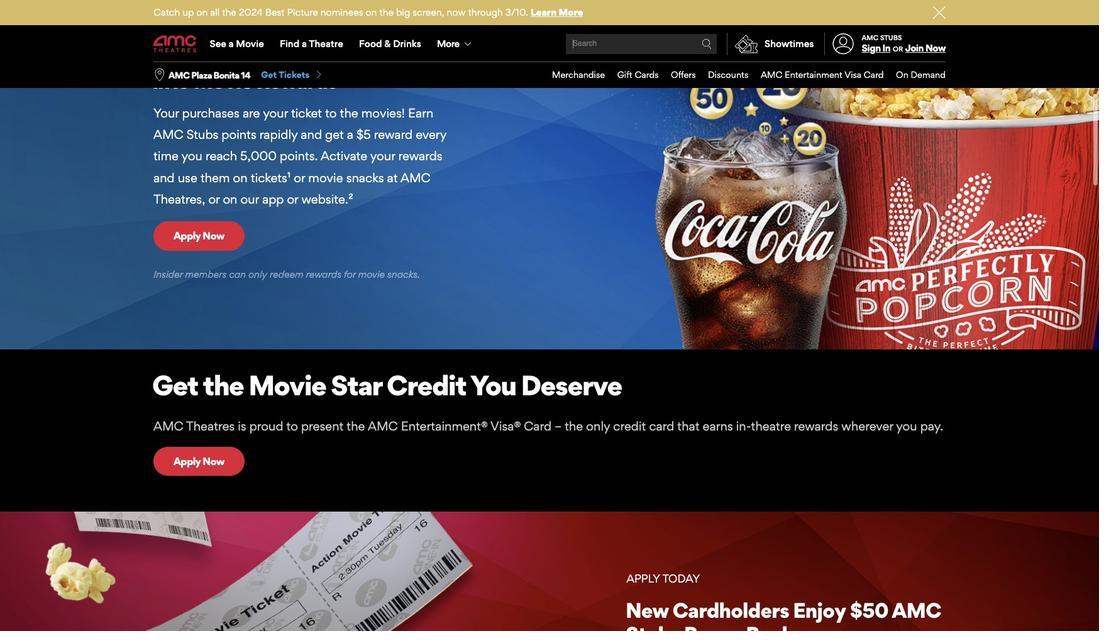Task type: describe. For each thing, give the bounding box(es) containing it.
snacks.
[[387, 268, 420, 280]]

0 vertical spatial card
[[864, 69, 884, 80]]

points
[[222, 127, 256, 142]]

activate
[[321, 149, 367, 164]]

or right app
[[287, 192, 298, 207]]

on left all
[[196, 6, 208, 18]]

on left our
[[223, 192, 237, 207]]

amc right at
[[401, 170, 431, 185]]

use
[[178, 170, 197, 185]]

movies!
[[362, 106, 405, 121]]

present
[[301, 419, 344, 434]]

tickets¹
[[251, 170, 291, 185]]

demand
[[911, 69, 946, 80]]

merchandise link
[[540, 62, 605, 88]]

through
[[468, 6, 503, 18]]

on demand link
[[884, 62, 946, 88]]

$50
[[850, 598, 889, 624]]

movie for the
[[249, 369, 326, 403]]

discounts
[[708, 69, 749, 80]]

1 vertical spatial to
[[287, 419, 298, 434]]

find a theatre link
[[272, 26, 351, 62]]

apply now link for turn everyday purchases into movie rewards
[[153, 221, 245, 251]]

apply now for get the movie star credit you deserve
[[174, 455, 224, 468]]

reach
[[206, 149, 237, 164]]

user profile image
[[826, 34, 861, 54]]

find
[[280, 38, 300, 50]]

a inside your purchases are your ticket to the movies! earn amc stubs points rapidly and get a $5 reward every time you reach 5,000 points. activate your rewards and use them on tickets¹ or movie snacks at amc theatres, or on our app or website.²
[[347, 127, 354, 142]]

on
[[896, 69, 909, 80]]

new
[[626, 598, 669, 624]]

amc inside button
[[169, 70, 190, 80]]

the left big
[[380, 6, 394, 18]]

a for movie
[[229, 38, 234, 50]]

can
[[229, 268, 246, 280]]

apply for turn everyday purchases into movie rewards
[[174, 230, 201, 242]]

for
[[344, 268, 356, 280]]

drinks
[[393, 38, 421, 50]]

ticket
[[291, 106, 322, 121]]

sign
[[862, 42, 881, 54]]

theatre
[[751, 419, 791, 434]]

insider members can only redeem rewards for movie snacks.
[[153, 268, 420, 280]]

the right –
[[565, 419, 583, 434]]

amc down your
[[153, 127, 183, 142]]

the inside your purchases are your ticket to the movies! earn amc stubs points rapidly and get a $5 reward every time you reach 5,000 points. activate your rewards and use them on tickets¹ or movie snacks at amc theatres, or on our app or website.²
[[340, 106, 358, 121]]

purchases
[[290, 45, 386, 70]]

earns
[[703, 419, 733, 434]]

–
[[555, 419, 562, 434]]

gift
[[618, 69, 633, 80]]

2024
[[239, 6, 263, 18]]

nominees
[[321, 6, 363, 18]]

get the movie star credit you deserve
[[152, 369, 622, 403]]

screen,
[[413, 6, 444, 18]]

your purchases are your ticket to the movies! earn amc stubs points rapidly and get a $5 reward every time you reach 5,000 points. activate your rewards and use them on tickets¹ or movie snacks at amc theatres, or on our app or website.²
[[153, 106, 447, 207]]

0 horizontal spatial card
[[524, 419, 552, 434]]

14
[[241, 70, 250, 80]]

now
[[447, 6, 466, 18]]

amc left theatres
[[153, 419, 183, 434]]

rewards
[[256, 68, 337, 93]]

star
[[331, 369, 382, 403]]

insider
[[153, 268, 183, 280]]

get
[[325, 127, 344, 142]]

enjoy
[[793, 598, 846, 624]]

3/10.
[[506, 6, 528, 18]]

join
[[906, 42, 924, 54]]

snacks
[[346, 170, 384, 185]]

credit
[[387, 369, 466, 403]]

the right present
[[347, 419, 365, 434]]

movie inside your purchases are your ticket to the movies! earn amc stubs points rapidly and get a $5 reward every time you reach 5,000 points. activate your rewards and use them on tickets¹ or movie snacks at amc theatres, or on our app or website.²
[[308, 170, 343, 185]]

sign in or join amc stubs element
[[824, 26, 946, 62]]

a for theatre
[[302, 38, 307, 50]]

app
[[262, 192, 284, 207]]

1 vertical spatial rewards
[[306, 268, 342, 280]]

new cardholders enjoy $50 amc stubs bonus bucks
[[626, 598, 941, 632]]

or down points.
[[294, 170, 305, 185]]

movie for a
[[236, 38, 264, 50]]

time
[[153, 149, 179, 164]]

sign in button
[[862, 42, 891, 54]]

0 horizontal spatial your
[[263, 106, 288, 121]]

at
[[387, 170, 398, 185]]

see a movie link
[[202, 26, 272, 62]]

gift cards
[[618, 69, 659, 80]]

tickets
[[279, 69, 310, 80]]

stubs inside 'new cardholders enjoy $50 amc stubs bonus bucks'
[[626, 622, 680, 632]]

merchandise
[[552, 69, 605, 80]]

amc down showtimes link
[[761, 69, 783, 80]]

theatre
[[309, 38, 343, 50]]

more button
[[429, 26, 482, 62]]

offers link
[[659, 62, 696, 88]]

catch
[[153, 6, 180, 18]]

turn
[[153, 45, 195, 70]]

on demand
[[896, 69, 946, 80]]

on right nominees
[[366, 6, 377, 18]]

now for purchases
[[203, 230, 224, 242]]

food
[[359, 38, 382, 50]]

menu containing merchandise
[[540, 62, 946, 88]]

learn more link
[[531, 6, 583, 18]]

amc entertainment visa card
[[761, 69, 884, 80]]

visa
[[845, 69, 862, 80]]

stubs inside your purchases are your ticket to the movies! earn amc stubs points rapidly and get a $5 reward every time you reach 5,000 points. activate your rewards and use them on tickets¹ or movie snacks at amc theatres, or on our app or website.²
[[187, 127, 218, 142]]



Task type: locate. For each thing, give the bounding box(es) containing it.
reward
[[374, 127, 413, 142]]

now for movie
[[203, 455, 224, 468]]

pay.
[[921, 419, 944, 434]]

now up members
[[203, 230, 224, 242]]

0 vertical spatial menu
[[153, 26, 946, 62]]

proud
[[250, 419, 283, 434]]

0 horizontal spatial you
[[181, 149, 203, 164]]

visa®
[[491, 419, 521, 434]]

1 horizontal spatial rewards
[[398, 149, 443, 164]]

0 horizontal spatial stubs
[[187, 127, 218, 142]]

more
[[559, 6, 583, 18], [437, 38, 459, 50]]

1 vertical spatial stubs
[[187, 127, 218, 142]]

big
[[396, 6, 410, 18]]

apply now up members
[[174, 230, 224, 242]]

and
[[301, 127, 322, 142], [153, 170, 175, 185]]

movie
[[236, 38, 264, 50], [194, 68, 253, 93], [249, 369, 326, 403]]

1 vertical spatial apply now link
[[153, 447, 245, 476]]

get up theatres
[[152, 369, 198, 403]]

deserve
[[521, 369, 622, 403]]

all
[[210, 6, 220, 18]]

0 horizontal spatial movie
[[308, 170, 343, 185]]

plaza
[[191, 70, 212, 80]]

and down time
[[153, 170, 175, 185]]

only right can
[[248, 268, 267, 280]]

only left the credit
[[586, 419, 610, 434]]

0 vertical spatial movie
[[236, 38, 264, 50]]

2 apply now link from the top
[[153, 447, 245, 476]]

card
[[649, 419, 674, 434]]

you inside your purchases are your ticket to the movies! earn amc stubs points rapidly and get a $5 reward every time you reach 5,000 points. activate your rewards and use them on tickets¹ or movie snacks at amc theatres, or on our app or website.²
[[181, 149, 203, 164]]

2 vertical spatial movie
[[249, 369, 326, 403]]

you left pay.
[[897, 419, 918, 434]]

0 vertical spatial more
[[559, 6, 583, 18]]

1 horizontal spatial more
[[559, 6, 583, 18]]

get for get tickets
[[261, 69, 277, 80]]

website.²
[[302, 192, 354, 207]]

your
[[263, 106, 288, 121], [370, 149, 395, 164]]

0 vertical spatial apply now
[[174, 230, 224, 242]]

amc right $50
[[892, 598, 941, 624]]

a right find
[[302, 38, 307, 50]]

amc inside 'new cardholders enjoy $50 amc stubs bonus bucks'
[[892, 598, 941, 624]]

1 horizontal spatial a
[[302, 38, 307, 50]]

now
[[926, 42, 946, 54], [203, 230, 224, 242], [203, 455, 224, 468]]

1 vertical spatial and
[[153, 170, 175, 185]]

5,000
[[240, 149, 277, 164]]

redeem
[[270, 268, 304, 280]]

showtimes link
[[727, 33, 814, 55]]

a left $5
[[347, 127, 354, 142]]

wherever
[[842, 419, 894, 434]]

0 horizontal spatial only
[[248, 268, 267, 280]]

$5
[[357, 127, 371, 142]]

to up get
[[325, 106, 337, 121]]

more right learn
[[559, 6, 583, 18]]

2 vertical spatial rewards
[[795, 419, 839, 434]]

is
[[238, 419, 246, 434]]

earn
[[408, 106, 434, 121]]

1 horizontal spatial only
[[586, 419, 610, 434]]

today
[[663, 573, 700, 586]]

0 vertical spatial and
[[301, 127, 322, 142]]

1 horizontal spatial get
[[261, 69, 277, 80]]

apply now for turn everyday purchases into movie rewards
[[174, 230, 224, 242]]

amc down get the movie star credit you deserve
[[368, 419, 398, 434]]

0 vertical spatial get
[[261, 69, 277, 80]]

bucks
[[746, 622, 803, 632]]

1 vertical spatial card
[[524, 419, 552, 434]]

1 apply from the top
[[174, 230, 201, 242]]

amc up sign at the right top of the page
[[862, 33, 879, 42]]

now right join
[[926, 42, 946, 54]]

amc left plaza
[[169, 70, 190, 80]]

0 vertical spatial your
[[263, 106, 288, 121]]

apply
[[627, 573, 660, 586]]

0 horizontal spatial to
[[287, 419, 298, 434]]

apply now down theatres
[[174, 455, 224, 468]]

1 vertical spatial movie
[[358, 268, 385, 280]]

1 vertical spatial get
[[152, 369, 198, 403]]

stubs
[[881, 33, 902, 42], [187, 127, 218, 142], [626, 622, 680, 632]]

1 apply now link from the top
[[153, 221, 245, 251]]

apply now link up members
[[153, 221, 245, 251]]

rewards inside your purchases are your ticket to the movies! earn amc stubs points rapidly and get a $5 reward every time you reach 5,000 points. activate your rewards and use them on tickets¹ or movie snacks at amc theatres, or on our app or website.²
[[398, 149, 443, 164]]

0 vertical spatial you
[[181, 149, 203, 164]]

1 apply now from the top
[[174, 230, 224, 242]]

0 horizontal spatial rewards
[[306, 268, 342, 280]]

movie
[[308, 170, 343, 185], [358, 268, 385, 280]]

2 apply from the top
[[174, 455, 201, 468]]

that
[[678, 419, 700, 434]]

a
[[229, 38, 234, 50], [302, 38, 307, 50], [347, 127, 354, 142]]

or right in
[[893, 45, 903, 54]]

amc plaza bonita 14 button
[[169, 69, 250, 81]]

close this dialog image
[[1078, 607, 1090, 620]]

on up our
[[233, 170, 248, 185]]

0 vertical spatial to
[[325, 106, 337, 121]]

turn everyday purchases into movie rewards
[[153, 45, 386, 93]]

menu containing more
[[153, 26, 946, 62]]

get tickets
[[261, 69, 310, 80]]

to
[[325, 106, 337, 121], [287, 419, 298, 434]]

amc inside amc stubs sign in or join now
[[862, 33, 879, 42]]

in-
[[736, 419, 751, 434]]

1 horizontal spatial movie
[[358, 268, 385, 280]]

more down now
[[437, 38, 459, 50]]

apply down theatres
[[174, 455, 201, 468]]

showtimes image
[[728, 33, 765, 55]]

movie up the website.²
[[308, 170, 343, 185]]

1 vertical spatial only
[[586, 419, 610, 434]]

2 horizontal spatial rewards
[[795, 419, 839, 434]]

submit search icon image
[[702, 39, 712, 49]]

now down theatres
[[203, 455, 224, 468]]

everyday
[[199, 45, 286, 70]]

1 vertical spatial you
[[897, 419, 918, 434]]

1 vertical spatial your
[[370, 149, 395, 164]]

1 horizontal spatial card
[[864, 69, 884, 80]]

rewards left the for
[[306, 268, 342, 280]]

1 vertical spatial apply
[[174, 455, 201, 468]]

discounts link
[[696, 62, 749, 88]]

food & drinks
[[359, 38, 421, 50]]

0 vertical spatial apply
[[174, 230, 201, 242]]

you
[[181, 149, 203, 164], [897, 419, 918, 434]]

only
[[248, 268, 267, 280], [586, 419, 610, 434]]

your
[[153, 106, 179, 121]]

1 horizontal spatial to
[[325, 106, 337, 121]]

apply now link
[[153, 221, 245, 251], [153, 447, 245, 476]]

to right proud
[[287, 419, 298, 434]]

movie inside turn everyday purchases into movie rewards
[[194, 68, 253, 93]]

1 vertical spatial movie
[[194, 68, 253, 93]]

entertainment®
[[401, 419, 488, 434]]

amc entertainment visa card link
[[749, 62, 884, 88]]

the up theatres
[[203, 369, 244, 403]]

in
[[883, 42, 891, 54]]

purchases
[[182, 106, 240, 121]]

theatres
[[186, 419, 235, 434]]

catch up on all the 2024 best picture nominees on the big screen, now through 3/10. learn more
[[153, 6, 583, 18]]

stubs up in
[[881, 33, 902, 42]]

0 vertical spatial movie
[[308, 170, 343, 185]]

the
[[222, 6, 236, 18], [380, 6, 394, 18], [340, 106, 358, 121], [203, 369, 244, 403], [347, 419, 365, 434], [565, 419, 583, 434]]

rewards right theatre
[[795, 419, 839, 434]]

1 vertical spatial apply now
[[174, 455, 224, 468]]

menu down learn
[[153, 26, 946, 62]]

cardholders
[[673, 598, 789, 624]]

2 vertical spatial stubs
[[626, 622, 680, 632]]

see a movie
[[210, 38, 264, 50]]

showtimes
[[765, 38, 814, 50]]

apply today
[[627, 573, 700, 586]]

to inside your purchases are your ticket to the movies! earn amc stubs points rapidly and get a $5 reward every time you reach 5,000 points. activate your rewards and use them on tickets¹ or movie snacks at amc theatres, or on our app or website.²
[[325, 106, 337, 121]]

our
[[241, 192, 259, 207]]

1 horizontal spatial and
[[301, 127, 322, 142]]

2 horizontal spatial a
[[347, 127, 354, 142]]

card left –
[[524, 419, 552, 434]]

movie inside see a movie link
[[236, 38, 264, 50]]

bonus
[[684, 622, 742, 632]]

1 horizontal spatial stubs
[[626, 622, 680, 632]]

0 vertical spatial apply now link
[[153, 221, 245, 251]]

apply for get the movie star credit you deserve
[[174, 455, 201, 468]]

get
[[261, 69, 277, 80], [152, 369, 198, 403]]

every
[[416, 127, 447, 142]]

1 horizontal spatial your
[[370, 149, 395, 164]]

points.
[[280, 149, 318, 164]]

more inside button
[[437, 38, 459, 50]]

rapidly
[[260, 127, 298, 142]]

stubs inside amc stubs sign in or join now
[[881, 33, 902, 42]]

the right all
[[222, 6, 236, 18]]

learn
[[531, 6, 557, 18]]

menu down showtimes image
[[540, 62, 946, 88]]

0 horizontal spatial and
[[153, 170, 175, 185]]

your up at
[[370, 149, 395, 164]]

1 vertical spatial more
[[437, 38, 459, 50]]

the up get
[[340, 106, 358, 121]]

0 horizontal spatial more
[[437, 38, 459, 50]]

apply now link down theatres
[[153, 447, 245, 476]]

now inside amc stubs sign in or join now
[[926, 42, 946, 54]]

your up rapidly
[[263, 106, 288, 121]]

search the AMC website text field
[[571, 39, 702, 49]]

get right 14
[[261, 69, 277, 80]]

2 vertical spatial now
[[203, 455, 224, 468]]

0 vertical spatial now
[[926, 42, 946, 54]]

or down them
[[208, 192, 220, 207]]

amc logo image
[[153, 35, 198, 53], [153, 35, 198, 53]]

1 vertical spatial now
[[203, 230, 224, 242]]

movie right the for
[[358, 268, 385, 280]]

card
[[864, 69, 884, 80], [524, 419, 552, 434]]

stubs down apply
[[626, 622, 680, 632]]

rewards
[[398, 149, 443, 164], [306, 268, 342, 280], [795, 419, 839, 434]]

card right visa
[[864, 69, 884, 80]]

or inside amc stubs sign in or join now
[[893, 45, 903, 54]]

a right see
[[229, 38, 234, 50]]

1 horizontal spatial you
[[897, 419, 918, 434]]

members
[[185, 268, 227, 280]]

entertainment
[[785, 69, 843, 80]]

amc plaza bonita 14
[[169, 70, 250, 80]]

apply now link for get the movie star credit you deserve
[[153, 447, 245, 476]]

picture
[[287, 6, 318, 18]]

stubs down purchases
[[187, 127, 218, 142]]

credit
[[613, 419, 646, 434]]

and down ticket
[[301, 127, 322, 142]]

2 horizontal spatial stubs
[[881, 33, 902, 42]]

menu
[[153, 26, 946, 62], [540, 62, 946, 88]]

you up use on the left top of page
[[181, 149, 203, 164]]

0 vertical spatial rewards
[[398, 149, 443, 164]]

get for get the movie star credit you deserve
[[152, 369, 198, 403]]

&
[[384, 38, 391, 50]]

0 horizontal spatial a
[[229, 38, 234, 50]]

apply down theatres,
[[174, 230, 201, 242]]

0 vertical spatial stubs
[[881, 33, 902, 42]]

0 vertical spatial only
[[248, 268, 267, 280]]

rewards down every on the left
[[398, 149, 443, 164]]

1 vertical spatial menu
[[540, 62, 946, 88]]

0 horizontal spatial get
[[152, 369, 198, 403]]

2 apply now from the top
[[174, 455, 224, 468]]

best
[[265, 6, 285, 18]]



Task type: vqa. For each thing, say whether or not it's contained in the screenshot.
4:45pm
no



